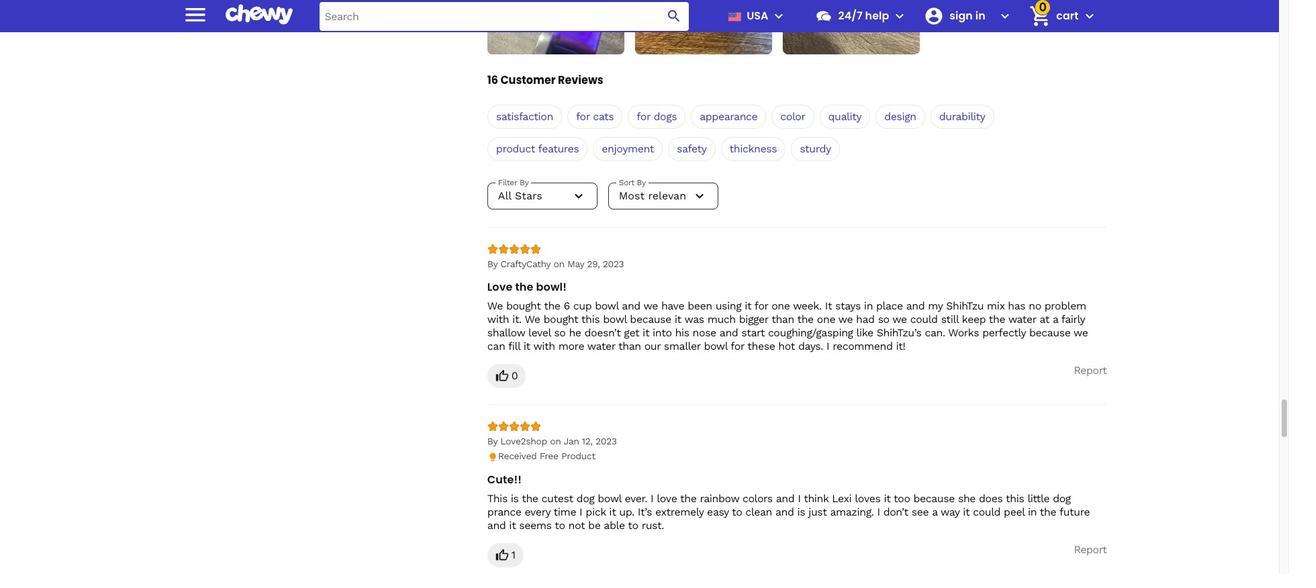 Task type: vqa. For each thing, say whether or not it's contained in the screenshot.
1st list item
yes



Task type: describe. For each thing, give the bounding box(es) containing it.
start
[[741, 326, 765, 339]]

sturdy
[[800, 142, 831, 155]]

had
[[856, 313, 875, 326]]

i inside the love the bowl! we bought the 6 cup bowl and we have been using it for one week. it stays in place and my shihtzu mix has no problem with it.  we bought this bowl because it was much bigger than the one we had so we could still keep the water at a fairly shallow level so he doesn't get it into his nose and start coughing/gasping like shihtzu's can. works perfectly because we can fill it with more water than our smaller bowl for these hot days. i recommend it!
[[826, 340, 829, 353]]

2 horizontal spatial to
[[732, 505, 742, 518]]

cup
[[573, 299, 592, 312]]

1 dog from the left
[[576, 492, 594, 505]]

like
[[856, 326, 873, 339]]

hot
[[778, 340, 795, 353]]

the down mix
[[989, 313, 1005, 326]]

he
[[569, 326, 581, 339]]

fill
[[508, 340, 520, 353]]

pick
[[586, 505, 606, 518]]

by love2shop on jan 12, 2023
[[487, 436, 617, 447]]

cutest
[[542, 492, 573, 505]]

1 list item from the left
[[487, 0, 624, 54]]

may
[[567, 258, 584, 269]]

it down prance
[[509, 519, 516, 531]]

usa button
[[723, 0, 787, 32]]

jan
[[564, 436, 579, 447]]

way
[[941, 505, 960, 518]]

0 button
[[487, 364, 526, 388]]

get
[[624, 326, 639, 339]]

extremely
[[655, 505, 704, 518]]

love
[[657, 492, 677, 505]]

cats
[[593, 110, 614, 123]]

1 horizontal spatial bought
[[544, 313, 578, 326]]

week.
[[793, 299, 822, 312]]

we left have
[[644, 299, 658, 312]]

works
[[948, 326, 979, 339]]

1 horizontal spatial is
[[797, 505, 805, 518]]

has
[[1008, 299, 1025, 312]]

customer
[[500, 73, 556, 88]]

bowl up doesn't
[[603, 313, 627, 326]]

1 horizontal spatial so
[[878, 313, 889, 326]]

too
[[894, 492, 910, 505]]

we down stays
[[838, 313, 853, 326]]

durability
[[939, 110, 985, 123]]

craftycathy
[[500, 258, 551, 269]]

it's
[[638, 505, 652, 518]]

cute!! this is the cutest dog bowl ever. i love the rainbow colors and i think lexi loves it too because she does this little dog prance every time i pick it up. it's extremely easy to clean and is just amazing. i don't see a way it could peel in the future and it seems to not be able to rust.
[[487, 472, 1090, 531]]

for cats
[[576, 110, 614, 123]]

Product search field
[[319, 2, 689, 31]]

the down week.
[[797, 313, 814, 326]]

24/7 help link
[[810, 0, 889, 32]]

seems
[[519, 519, 552, 531]]

cute!!
[[487, 472, 522, 487]]

quality
[[828, 110, 862, 123]]

dogs
[[654, 110, 677, 123]]

2 list item from the left
[[635, 0, 772, 54]]

at
[[1040, 313, 1049, 326]]

0 horizontal spatial to
[[555, 519, 565, 531]]

i up not
[[580, 505, 582, 518]]

0 vertical spatial with
[[487, 313, 509, 326]]

1 horizontal spatial than
[[772, 313, 794, 326]]

could inside the love the bowl! we bought the 6 cup bowl and we have been using it for one week. it stays in place and my shihtzu mix has no problem with it.  we bought this bowl because it was much bigger than the one we had so we could still keep the water at a fairly shallow level so he doesn't get it into his nose and start coughing/gasping like shihtzu's can. works perfectly because we can fill it with more water than our smaller bowl for these hot days. i recommend it!
[[910, 313, 938, 326]]

just
[[808, 505, 827, 518]]

place
[[876, 299, 903, 312]]

submit search image
[[666, 8, 682, 24]]

2023 for love the bowl!
[[603, 258, 624, 269]]

problem
[[1045, 299, 1086, 312]]

can
[[487, 340, 505, 353]]

help menu image
[[892, 8, 908, 24]]

cart menu image
[[1081, 8, 1097, 24]]

on for cute!!
[[550, 436, 561, 447]]

our
[[644, 340, 661, 353]]

i left don't
[[877, 505, 880, 518]]

don't
[[883, 505, 908, 518]]

see
[[912, 505, 929, 518]]

the up extremely
[[680, 492, 697, 505]]

his
[[675, 326, 689, 339]]

loves
[[855, 492, 881, 505]]

fairly
[[1061, 313, 1085, 326]]

1 horizontal spatial to
[[628, 519, 638, 531]]

1 horizontal spatial water
[[1008, 313, 1036, 326]]

report button for love the bowl!
[[1074, 364, 1107, 377]]

the down little
[[1040, 505, 1056, 518]]

my
[[928, 299, 943, 312]]

design
[[884, 110, 916, 123]]

bowl down nose
[[704, 340, 728, 353]]

0
[[512, 369, 518, 382]]

recommend
[[833, 340, 893, 353]]

product
[[561, 451, 595, 461]]

can.
[[925, 326, 945, 339]]

still
[[941, 313, 959, 326]]

shallow
[[487, 326, 525, 339]]

mix
[[987, 299, 1005, 312]]

by for cute!!
[[487, 436, 498, 447]]

16 customer reviews
[[487, 73, 603, 88]]

bowl!
[[536, 279, 567, 295]]

0 vertical spatial one
[[772, 299, 790, 312]]

every
[[525, 505, 551, 518]]

terms & conditions link
[[172, 17, 477, 28]]

it up able
[[609, 505, 616, 518]]

time
[[554, 505, 576, 518]]

coughing/gasping
[[768, 326, 853, 339]]

love
[[487, 279, 513, 295]]

cart link
[[1024, 0, 1079, 32]]

nose
[[693, 326, 716, 339]]

a inside cute!! this is the cutest dog bowl ever. i love the rainbow colors and i think lexi loves it too because she does this little dog prance every time i pick it up. it's extremely easy to clean and is just amazing. i don't see a way it could peel in the future and it seems to not be able to rust.
[[932, 505, 938, 518]]

1 horizontal spatial with
[[533, 340, 555, 353]]

i left think
[[798, 492, 801, 505]]

16
[[487, 73, 498, 88]]

sign in link
[[919, 0, 995, 32]]

it.
[[512, 313, 522, 326]]

it
[[825, 299, 832, 312]]

perfectly
[[982, 326, 1026, 339]]

account menu image
[[997, 8, 1013, 24]]

these
[[747, 340, 775, 353]]

peel
[[1004, 505, 1025, 518]]

no
[[1029, 299, 1041, 312]]

0 horizontal spatial bought
[[506, 299, 541, 312]]

3 list item from the left
[[783, 0, 920, 54]]

and down prance
[[487, 519, 506, 531]]

report for love the bowl!
[[1074, 364, 1107, 377]]

she
[[958, 492, 976, 505]]

sign
[[950, 8, 973, 23]]

love the bowl! we bought the 6 cup bowl and we have been using it for one week. it stays in place and my shihtzu mix has no problem with it.  we bought this bowl because it was much bigger than the one we had so we could still keep the water at a fairly shallow level so he doesn't get it into his nose and start coughing/gasping like shihtzu's can. works perfectly because we can fill it with more water than our smaller bowl for these hot days. i recommend it!
[[487, 279, 1088, 353]]

report for cute!!
[[1074, 543, 1107, 556]]

received
[[498, 451, 537, 461]]



Task type: locate. For each thing, give the bounding box(es) containing it.
0 vertical spatial on
[[554, 258, 564, 269]]

because up into
[[630, 313, 671, 326]]

29,
[[587, 258, 600, 269]]

0 vertical spatial than
[[772, 313, 794, 326]]

it left too
[[884, 492, 891, 505]]

2 report from the top
[[1074, 543, 1107, 556]]

1 horizontal spatial this
[[1006, 492, 1024, 505]]

bought down the 6 at the bottom of page
[[544, 313, 578, 326]]

ever.
[[625, 492, 647, 505]]

report down future
[[1074, 543, 1107, 556]]

progress bar
[[268, 0, 454, 3]]

1 horizontal spatial one
[[817, 313, 835, 326]]

amazing.
[[830, 505, 874, 518]]

1 vertical spatial report button
[[1074, 543, 1107, 556]]

1 vertical spatial because
[[1029, 326, 1071, 339]]

was
[[684, 313, 704, 326]]

2 dog from the left
[[1053, 492, 1071, 505]]

0 horizontal spatial because
[[630, 313, 671, 326]]

0 horizontal spatial than
[[618, 340, 641, 353]]

i left love
[[651, 492, 654, 505]]

1 vertical spatial so
[[554, 326, 566, 339]]

in up had
[[864, 299, 873, 312]]

0 horizontal spatial could
[[910, 313, 938, 326]]

cart
[[1056, 8, 1079, 23]]

we
[[487, 299, 503, 312], [525, 313, 540, 326]]

level
[[528, 326, 551, 339]]

1 horizontal spatial because
[[913, 492, 955, 505]]

water down has
[[1008, 313, 1036, 326]]

a
[[1053, 313, 1058, 326], [932, 505, 938, 518]]

because
[[630, 313, 671, 326], [1029, 326, 1071, 339], [913, 492, 955, 505]]

a inside the love the bowl! we bought the 6 cup bowl and we have been using it for one week. it stays in place and my shihtzu mix has no problem with it.  we bought this bowl because it was much bigger than the one we had so we could still keep the water at a fairly shallow level so he doesn't get it into his nose and start coughing/gasping like shihtzu's can. works perfectly because we can fill it with more water than our smaller bowl for these hot days. i recommend it!
[[1053, 313, 1058, 326]]

0 vertical spatial so
[[878, 313, 889, 326]]

report down fairly at right
[[1074, 364, 1107, 377]]

one
[[772, 299, 790, 312], [817, 313, 835, 326]]

a right the see
[[932, 505, 938, 518]]

than up hot
[[772, 313, 794, 326]]

this inside cute!! this is the cutest dog bowl ever. i love the rainbow colors and i think lexi loves it too because she does this little dog prance every time i pick it up. it's extremely easy to clean and is just amazing. i don't see a way it could peel in the future and it seems to not be able to rust.
[[1006, 492, 1024, 505]]

future
[[1059, 505, 1090, 518]]

1 horizontal spatial dog
[[1053, 492, 1071, 505]]

bigger
[[739, 313, 768, 326]]

so left he
[[554, 326, 566, 339]]

because up the see
[[913, 492, 955, 505]]

items image
[[1028, 4, 1052, 28]]

for down start
[[731, 340, 744, 353]]

it up 'bigger'
[[745, 299, 751, 312]]

in down little
[[1028, 505, 1037, 518]]

2023 right 12,
[[596, 436, 617, 447]]

and down much
[[720, 326, 738, 339]]

not
[[568, 519, 585, 531]]

2023
[[603, 258, 624, 269], [596, 436, 617, 447]]

on left may
[[554, 258, 564, 269]]

0 vertical spatial water
[[1008, 313, 1036, 326]]

1 vertical spatial bought
[[544, 313, 578, 326]]

in
[[975, 8, 986, 23]]

to right the easy
[[732, 505, 742, 518]]

one down it
[[817, 313, 835, 326]]

think
[[804, 492, 829, 505]]

could down the does
[[973, 505, 1001, 518]]

0 horizontal spatial this
[[581, 313, 600, 326]]

Search text field
[[319, 2, 689, 31]]

usa
[[747, 8, 768, 23]]

received free product
[[498, 451, 595, 461]]

1 vertical spatial in
[[1028, 505, 1037, 518]]

24/7
[[838, 8, 863, 23]]

1 horizontal spatial in
[[1028, 505, 1037, 518]]

product
[[496, 142, 535, 155]]

1 vertical spatial with
[[533, 340, 555, 353]]

water
[[1008, 313, 1036, 326], [587, 340, 615, 353]]

1 vertical spatial by
[[487, 436, 498, 447]]

1 vertical spatial we
[[525, 313, 540, 326]]

and right colors at the bottom right of page
[[776, 492, 795, 505]]

lexi
[[832, 492, 852, 505]]

report button for cute!!
[[1074, 543, 1107, 556]]

2023 for cute!!
[[596, 436, 617, 447]]

water down doesn't
[[587, 340, 615, 353]]

product features
[[496, 142, 579, 155]]

keep
[[962, 313, 986, 326]]

dog up pick
[[576, 492, 594, 505]]

we down love
[[487, 299, 503, 312]]

2 horizontal spatial because
[[1029, 326, 1071, 339]]

on
[[554, 258, 564, 269], [550, 436, 561, 447]]

and up get
[[622, 299, 640, 312]]

0 horizontal spatial list item
[[487, 0, 624, 54]]

chewy home image
[[225, 0, 292, 30]]

and left my on the bottom right
[[906, 299, 925, 312]]

and right clean
[[775, 505, 794, 518]]

0 horizontal spatial we
[[487, 299, 503, 312]]

because down at
[[1029, 326, 1071, 339]]

1 report from the top
[[1074, 364, 1107, 377]]

dog up future
[[1053, 492, 1071, 505]]

into
[[653, 326, 672, 339]]

much
[[707, 313, 736, 326]]

it down she
[[963, 505, 970, 518]]

0 vertical spatial bought
[[506, 299, 541, 312]]

on for love the bowl!
[[554, 258, 564, 269]]

0 horizontal spatial one
[[772, 299, 790, 312]]

2 horizontal spatial list item
[[783, 0, 920, 54]]

0 horizontal spatial water
[[587, 340, 615, 353]]

2 report button from the top
[[1074, 543, 1107, 556]]

chewy support image
[[815, 7, 833, 25]]

bought
[[506, 299, 541, 312], [544, 313, 578, 326]]

1 horizontal spatial a
[[1053, 313, 1058, 326]]

0 horizontal spatial with
[[487, 313, 509, 326]]

we
[[644, 299, 658, 312], [838, 313, 853, 326], [893, 313, 907, 326], [1074, 326, 1088, 339]]

1 horizontal spatial we
[[525, 313, 540, 326]]

1 vertical spatial than
[[618, 340, 641, 353]]

it up his
[[675, 313, 681, 326]]

1 vertical spatial this
[[1006, 492, 1024, 505]]

1 vertical spatial could
[[973, 505, 1001, 518]]

in inside cute!! this is the cutest dog bowl ever. i love the rainbow colors and i think lexi loves it too because she does this little dog prance every time i pick it up. it's extremely easy to clean and is just amazing. i don't see a way it could peel in the future and it seems to not be able to rust.
[[1028, 505, 1037, 518]]

1
[[512, 548, 515, 561]]

this up 'peel'
[[1006, 492, 1024, 505]]

love2shop
[[500, 436, 547, 447]]

0 vertical spatial by
[[487, 258, 498, 269]]

0 vertical spatial because
[[630, 313, 671, 326]]

days.
[[798, 340, 823, 353]]

could up the can.
[[910, 313, 938, 326]]

it!
[[896, 340, 905, 353]]

doesn't
[[585, 326, 621, 339]]

2023 right '29,'
[[603, 258, 624, 269]]

bowl up pick
[[598, 492, 621, 505]]

in
[[864, 299, 873, 312], [1028, 505, 1037, 518]]

1 vertical spatial report
[[1074, 543, 1107, 556]]

color
[[780, 110, 805, 123]]

this inside the love the bowl! we bought the 6 cup bowl and we have been using it for one week. it stays in place and my shihtzu mix has no problem with it.  we bought this bowl because it was much bigger than the one we had so we could still keep the water at a fairly shallow level so he doesn't get it into his nose and start coughing/gasping like shihtzu's can. works perfectly because we can fill it with more water than our smaller bowl for these hot days. i recommend it!
[[581, 313, 600, 326]]

easy
[[707, 505, 729, 518]]

bought up it.
[[506, 299, 541, 312]]

by left love2shop at left
[[487, 436, 498, 447]]

it right get
[[643, 326, 649, 339]]

be
[[588, 519, 601, 531]]

with up "shallow"
[[487, 313, 509, 326]]

bowl right cup
[[595, 299, 619, 312]]

list item
[[487, 0, 624, 54], [635, 0, 772, 54], [783, 0, 920, 54]]

&
[[313, 17, 318, 27]]

i right days.
[[826, 340, 829, 353]]

1 vertical spatial a
[[932, 505, 938, 518]]

so
[[878, 313, 889, 326], [554, 326, 566, 339]]

0 horizontal spatial so
[[554, 326, 566, 339]]

0 vertical spatial we
[[487, 299, 503, 312]]

the down craftycathy
[[515, 279, 534, 295]]

on left jan
[[550, 436, 561, 447]]

bowl
[[595, 299, 619, 312], [603, 313, 627, 326], [704, 340, 728, 353], [598, 492, 621, 505]]

colors
[[743, 492, 773, 505]]

1 vertical spatial on
[[550, 436, 561, 447]]

we up shihtzu's
[[893, 313, 907, 326]]

rust.
[[642, 519, 664, 531]]

free
[[540, 451, 558, 461]]

2 by from the top
[[487, 436, 498, 447]]

by for love
[[487, 258, 498, 269]]

for up 'bigger'
[[755, 299, 768, 312]]

0 horizontal spatial a
[[932, 505, 938, 518]]

safety
[[677, 142, 707, 155]]

1 button
[[487, 543, 523, 567]]

been
[[688, 299, 712, 312]]

than down get
[[618, 340, 641, 353]]

to down up.
[[628, 519, 638, 531]]

0 vertical spatial in
[[864, 299, 873, 312]]

features
[[538, 142, 579, 155]]

prance
[[487, 505, 521, 518]]

to
[[732, 505, 742, 518], [555, 519, 565, 531], [628, 519, 638, 531]]

0 vertical spatial could
[[910, 313, 938, 326]]

for left dogs
[[637, 110, 650, 123]]

1 vertical spatial 2023
[[596, 436, 617, 447]]

0 vertical spatial this
[[581, 313, 600, 326]]

0 vertical spatial a
[[1053, 313, 1058, 326]]

0 vertical spatial is
[[511, 492, 519, 505]]

1 horizontal spatial could
[[973, 505, 1001, 518]]

0 vertical spatial report button
[[1074, 364, 1107, 377]]

2 vertical spatial because
[[913, 492, 955, 505]]

a right at
[[1053, 313, 1058, 326]]

we down fairly at right
[[1074, 326, 1088, 339]]

report
[[1074, 364, 1107, 377], [1074, 543, 1107, 556]]

1 vertical spatial one
[[817, 313, 835, 326]]

the left the 6 at the bottom of page
[[544, 299, 560, 312]]

so down place
[[878, 313, 889, 326]]

shihtzu's
[[877, 326, 922, 339]]

with down level
[[533, 340, 555, 353]]

is up prance
[[511, 492, 519, 505]]

using
[[715, 299, 741, 312]]

one left week.
[[772, 299, 790, 312]]

24/7 help
[[838, 8, 889, 23]]

report button
[[1074, 364, 1107, 377], [1074, 543, 1107, 556]]

shihtzu
[[946, 299, 984, 312]]

report button down fairly at right
[[1074, 364, 1107, 377]]

1 by from the top
[[487, 258, 498, 269]]

1 vertical spatial is
[[797, 505, 805, 518]]

0 horizontal spatial dog
[[576, 492, 594, 505]]

by craftycathy on may 29, 2023
[[487, 258, 624, 269]]

than
[[772, 313, 794, 326], [618, 340, 641, 353]]

for left "cats" at the top left of the page
[[576, 110, 590, 123]]

satisfaction
[[496, 110, 553, 123]]

in inside the love the bowl! we bought the 6 cup bowl and we have been using it for one week. it stays in place and my shihtzu mix has no problem with it.  we bought this bowl because it was much bigger than the one we had so we could still keep the water at a fairly shallow level so he doesn't get it into his nose and start coughing/gasping like shihtzu's can. works perfectly because we can fill it with more water than our smaller bowl for these hot days. i recommend it!
[[864, 299, 873, 312]]

rainbow
[[700, 492, 739, 505]]

0 horizontal spatial in
[[864, 299, 873, 312]]

1 horizontal spatial list item
[[635, 0, 772, 54]]

this
[[581, 313, 600, 326], [1006, 492, 1024, 505]]

1 report button from the top
[[1074, 364, 1107, 377]]

6
[[564, 299, 570, 312]]

the up every
[[522, 492, 538, 505]]

bowl inside cute!! this is the cutest dog bowl ever. i love the rainbow colors and i think lexi loves it too because she does this little dog prance every time i pick it up. it's extremely easy to clean and is just amazing. i don't see a way it could peel in the future and it seems to not be able to rust.
[[598, 492, 621, 505]]

menu image
[[182, 1, 208, 28]]

enjoyment
[[602, 142, 654, 155]]

to down the time
[[555, 519, 565, 531]]

0 horizontal spatial is
[[511, 492, 519, 505]]

report button down future
[[1074, 543, 1107, 556]]

could
[[910, 313, 938, 326], [973, 505, 1001, 518]]

this down cup
[[581, 313, 600, 326]]

0 vertical spatial 2023
[[603, 258, 624, 269]]

is left the just
[[797, 505, 805, 518]]

by up love
[[487, 258, 498, 269]]

could inside cute!! this is the cutest dog bowl ever. i love the rainbow colors and i think lexi loves it too because she does this little dog prance every time i pick it up. it's extremely easy to clean and is just amazing. i don't see a way it could peel in the future and it seems to not be able to rust.
[[973, 505, 1001, 518]]

i
[[826, 340, 829, 353], [651, 492, 654, 505], [798, 492, 801, 505], [580, 505, 582, 518], [877, 505, 880, 518]]

menu image
[[771, 8, 787, 24]]

1 vertical spatial water
[[587, 340, 615, 353]]

able
[[604, 519, 625, 531]]

because inside cute!! this is the cutest dog bowl ever. i love the rainbow colors and i think lexi loves it too because she does this little dog prance every time i pick it up. it's extremely easy to clean and is just amazing. i don't see a way it could peel in the future and it seems to not be able to rust.
[[913, 492, 955, 505]]

we up level
[[525, 313, 540, 326]]

0 vertical spatial report
[[1074, 364, 1107, 377]]

it right 'fill'
[[524, 340, 530, 353]]

list
[[487, 0, 1107, 54]]



